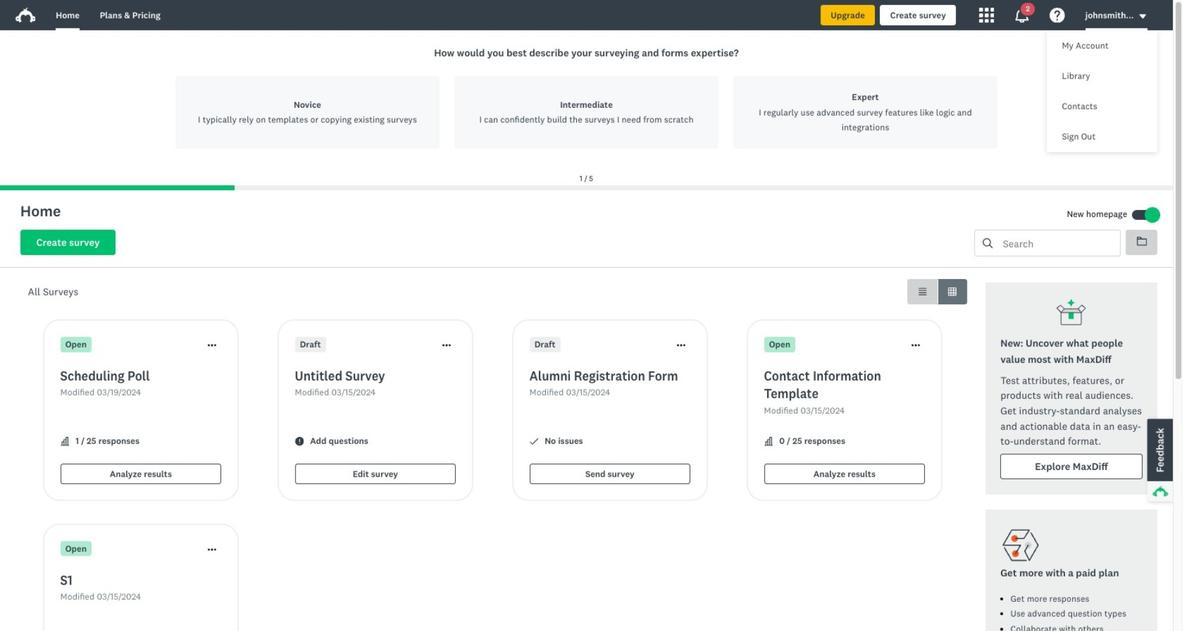 Task type: vqa. For each thing, say whether or not it's contained in the screenshot.
1st Products Icon from the left
no



Task type: describe. For each thing, give the bounding box(es) containing it.
search image
[[983, 238, 993, 249]]

help icon image
[[1050, 8, 1066, 23]]

Search text field
[[993, 231, 1121, 256]]

search image
[[983, 238, 993, 249]]

2 folders image from the top
[[1137, 237, 1148, 246]]

notification center icon image
[[1015, 8, 1030, 23]]

2 brand logo image from the top
[[15, 8, 36, 23]]

max diff icon image
[[1057, 298, 1087, 329]]



Task type: locate. For each thing, give the bounding box(es) containing it.
dialog
[[0, 30, 1174, 191]]

1 folders image from the top
[[1137, 236, 1148, 247]]

1 brand logo image from the top
[[15, 5, 36, 25]]

no issues image
[[530, 437, 539, 446]]

group
[[908, 279, 968, 304]]

brand logo image
[[15, 5, 36, 25], [15, 8, 36, 23]]

products icon image
[[979, 8, 995, 23], [979, 8, 995, 23]]

response count image
[[764, 437, 773, 446]]

warning image
[[295, 437, 304, 446]]

dropdown arrow icon image
[[1139, 12, 1148, 21], [1140, 14, 1147, 18]]

folders image
[[1137, 236, 1148, 247], [1137, 237, 1148, 246]]

response count image
[[60, 437, 69, 446], [764, 437, 773, 446], [60, 437, 69, 446]]

response based pricing icon image
[[1001, 525, 1042, 566]]



